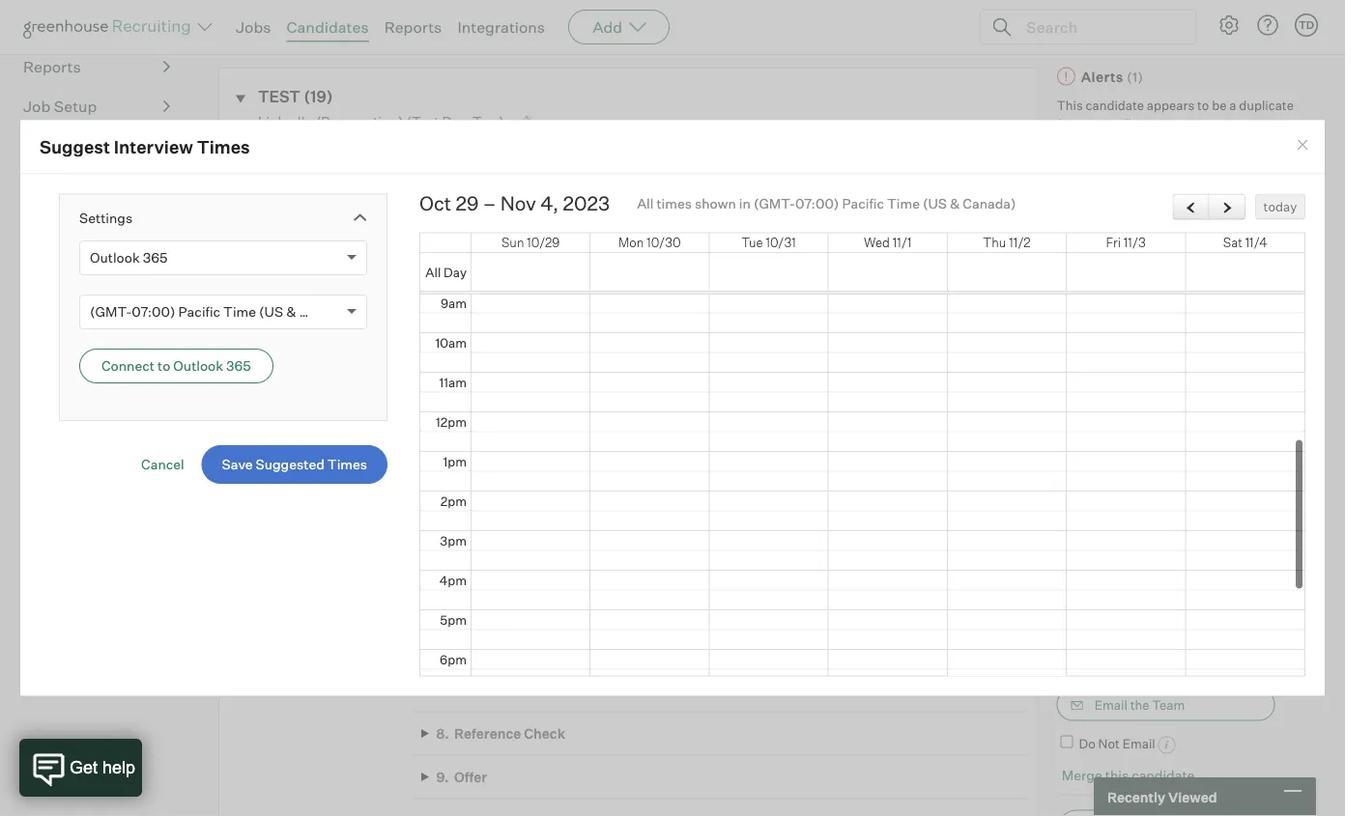 Task type: locate. For each thing, give the bounding box(es) containing it.
365 up (gmt-07:00) pacific time (us & canada) option
[[143, 249, 168, 266]]

07:00) up 10/31
[[795, 195, 839, 212]]

dumtwo
[[1081, 463, 1126, 477]]

tue
[[741, 235, 763, 250]]

0 horizontal spatial a
[[1097, 270, 1106, 287]]

1 horizontal spatial (us
[[923, 195, 947, 212]]

1 vertical spatial add
[[1291, 212, 1317, 229]]

0 vertical spatial add
[[592, 17, 622, 37]]

schedule
[[695, 549, 755, 565]]

linkedin right details
[[464, 14, 519, 31]]

appears
[[1147, 97, 1195, 113]]

sun
[[501, 235, 524, 250]]

linkedin down test
[[258, 113, 313, 130]]

a
[[1229, 97, 1236, 113], [1097, 270, 1106, 287], [1120, 422, 1128, 439]]

1 horizontal spatial pacific
[[842, 195, 884, 212]]

0 horizontal spatial linkedin
[[258, 113, 313, 130]]

1 horizontal spatial 365
[[226, 357, 251, 374]]

thu
[[983, 235, 1006, 250]]

4pm
[[439, 573, 467, 588]]

time up 11/1 on the top right of the page
[[887, 195, 920, 212]]

11/3
[[1124, 235, 1146, 250]]

interview
[[114, 136, 193, 158], [521, 417, 582, 434], [757, 549, 816, 565], [482, 600, 540, 617]]

2 vertical spatial +
[[441, 600, 450, 617]]

save
[[222, 458, 253, 475]]

2.
[[436, 286, 449, 303]]

1 vertical spatial outlook
[[173, 357, 223, 374]]

1. application review applied on  nov 2, 2023 |
[[438, 242, 747, 259]]

1 horizontal spatial &
[[950, 195, 960, 212]]

last
[[1057, 405, 1079, 419]]

jobs link
[[236, 17, 271, 37]]

canada)
[[963, 195, 1016, 212], [299, 303, 352, 320]]

nov right on
[[664, 242, 689, 259]]

check
[[524, 726, 565, 742]]

0 vertical spatial all
[[637, 195, 654, 212]]

reports link right feed
[[384, 17, 442, 37]]

4. take home test nov 2, 2023 - nov 2, 2023
[[436, 373, 736, 390]]

&
[[950, 195, 960, 212], [286, 303, 296, 320]]

reports down pipeline
[[23, 57, 81, 77]]

greenhouse recruiting image
[[23, 15, 197, 39]]

candidate up the email).
[[1086, 97, 1144, 113]]

screen up the + add interview "link"
[[505, 558, 549, 575]]

0 vertical spatial reports link
[[384, 17, 442, 37]]

(us
[[923, 195, 947, 212], [259, 303, 283, 320]]

onsite
[[454, 639, 497, 656]]

0 horizontal spatial application
[[258, 230, 330, 247]]

pacific up wed
[[842, 195, 884, 212]]

holding
[[454, 286, 506, 303]]

0 vertical spatial linkedin
[[464, 14, 519, 31]]

all day
[[425, 264, 467, 280]]

outlook down settings
[[90, 249, 140, 266]]

0 horizontal spatial availability
[[441, 464, 514, 481]]

0 vertical spatial time
[[887, 195, 920, 212]]

debrief
[[454, 682, 503, 699]]

| inside the schedule interview | send self-schedule request
[[819, 549, 823, 565]]

1 horizontal spatial stage
[[327, 166, 362, 181]]

experience
[[1108, 551, 1164, 564]]

1 vertical spatial canada)
[[299, 303, 352, 320]]

2 vertical spatial a
[[1120, 422, 1128, 439]]

(gmt-07:00) pacific time (us & canada)
[[90, 303, 352, 320]]

11am
[[439, 375, 467, 390]]

all times shown in (gmt-07:00) pacific time (us & canada)
[[637, 195, 1016, 212]]

0 vertical spatial candidate
[[1086, 97, 1144, 113]]

0 horizontal spatial all
[[425, 264, 441, 280]]

lead
[[1197, 422, 1224, 439]]

1 vertical spatial email
[[1095, 697, 1128, 713]]

configure image
[[1218, 14, 1241, 37]]

365 down (gmt-07:00) pacific time (us & canada) at top left
[[226, 357, 251, 374]]

pipeline
[[23, 18, 81, 37]]

interview inside the schedule interview | send self-schedule request
[[757, 549, 816, 565]]

interview up 'schedule'
[[757, 549, 816, 565]]

times for save suggested times
[[327, 458, 367, 475]]

test down years
[[1057, 463, 1079, 477]]

application up stage link
[[258, 230, 330, 247]]

0 vertical spatial job
[[247, 14, 271, 31]]

0 horizontal spatial 365
[[143, 249, 168, 266]]

canada) up thu
[[963, 195, 1016, 212]]

times inside button
[[327, 458, 367, 475]]

0 horizontal spatial &
[[286, 303, 296, 320]]

on 1 job link
[[218, 14, 271, 42]]

1 vertical spatial (us
[[259, 303, 283, 320]]

0 horizontal spatial |
[[743, 242, 747, 259]]

(1)
[[1127, 68, 1143, 85]]

all left times
[[637, 195, 654, 212]]

outlook 365 option
[[90, 249, 168, 266]]

0 vertical spatial test
[[531, 373, 560, 390]]

to right the connect
[[158, 357, 170, 374]]

2023 right 4,
[[563, 191, 610, 215]]

outlook down (gmt-07:00) pacific time (us & canada) at top left
[[173, 357, 223, 374]]

nov inside suggest interview times dialog
[[500, 191, 536, 215]]

10am
[[435, 335, 467, 350]]

linkedin (prospecting) (test dumtwo)
[[258, 113, 507, 130]]

1 horizontal spatial outlook
[[173, 357, 223, 374]]

2 horizontal spatial add
[[1291, 212, 1317, 229]]

0 vertical spatial reports
[[384, 17, 442, 37]]

1 horizontal spatial times
[[327, 458, 367, 475]]

0 horizontal spatial outlook
[[90, 249, 140, 266]]

1 availability from the left
[[441, 464, 514, 481]]

email right not
[[1123, 736, 1156, 751]]

0 vertical spatial (gmt-
[[754, 195, 795, 212]]

1 vertical spatial +
[[1275, 520, 1284, 537]]

stage up scorecards
[[258, 268, 296, 285]]

suggest interview times
[[40, 136, 250, 158]]

times for suggest interview times
[[197, 136, 250, 158]]

0 vertical spatial email
[[1095, 653, 1128, 668]]

on
[[645, 242, 661, 259]]

of
[[1094, 442, 1106, 459]]

all left day
[[425, 264, 441, 280]]

+ for + edit
[[1275, 520, 1284, 537]]

email for email lachlan
[[1095, 653, 1128, 668]]

take
[[454, 373, 486, 390]]

@mentions link
[[1256, 269, 1317, 288]]

candidate tags
[[1057, 520, 1165, 537]]

| left 10/31
[[743, 242, 747, 259]]

6pm
[[440, 652, 467, 667]]

2 availability from the left
[[762, 464, 832, 481]]

0 vertical spatial (us
[[923, 195, 947, 212]]

+ for + add interview
[[441, 600, 450, 617]]

linkedin
[[464, 14, 519, 31], [258, 113, 313, 130]]

1 vertical spatial pacific
[[178, 303, 220, 320]]

1 vertical spatial all
[[425, 264, 441, 280]]

screen up 4. take home test nov 2, 2023 - nov 2, 2023
[[534, 329, 580, 346]]

4,
[[540, 191, 559, 215]]

application link
[[258, 229, 412, 248]]

add
[[592, 17, 622, 37], [1291, 212, 1317, 229], [453, 600, 479, 617]]

0 horizontal spatial reports link
[[23, 55, 170, 78]]

sat 11/4
[[1223, 235, 1267, 250]]

feed
[[345, 14, 376, 31]]

1 horizontal spatial all
[[637, 195, 654, 212]]

1 horizontal spatial linkedin
[[464, 14, 519, 31]]

0 horizontal spatial times
[[197, 136, 250, 158]]

1 vertical spatial 365
[[226, 357, 251, 374]]

8.
[[436, 726, 449, 742]]

1 vertical spatial to
[[158, 357, 170, 374]]

1 vertical spatial times
[[327, 458, 367, 475]]

| up request
[[819, 549, 823, 565]]

tools
[[1057, 615, 1095, 632]]

9. offer
[[436, 769, 487, 786]]

reports link down "pipeline" link
[[23, 55, 170, 78]]

0 vertical spatial outlook
[[90, 249, 140, 266]]

0 horizontal spatial test
[[531, 373, 560, 390]]

0 vertical spatial +
[[1279, 212, 1288, 229]]

0 vertical spatial 365
[[143, 249, 168, 266]]

job right 1
[[247, 14, 271, 31]]

email for email the team
[[1095, 697, 1128, 713]]

1 vertical spatial stage
[[258, 268, 296, 285]]

email lachlan
[[1095, 653, 1177, 668]]

interview down job setup link
[[114, 136, 193, 158]]

technical right 5.
[[454, 417, 518, 434]]

1 vertical spatial screen
[[505, 558, 549, 575]]

ago
[[1181, 463, 1199, 477]]

stage link
[[258, 267, 412, 286]]

2023 left tue at the top right of the page
[[707, 242, 740, 259]]

0 vertical spatial canada)
[[963, 195, 1016, 212]]

move
[[293, 166, 324, 181]]

0 horizontal spatial to
[[158, 357, 170, 374]]

application up day
[[454, 242, 530, 259]]

technical down the 3pm
[[441, 558, 502, 575]]

None text field
[[1057, 298, 1317, 394]]

+ add
[[1279, 212, 1317, 229]]

(gmt-07:00) pacific time (us & canada) option
[[90, 303, 352, 320]]

on
[[218, 14, 236, 31]]

0 vertical spatial screen
[[534, 329, 580, 346]]

0 vertical spatial stage
[[327, 166, 362, 181]]

2 horizontal spatial a
[[1229, 97, 1236, 113]]

365 inside button
[[226, 357, 251, 374]]

duplicate
[[1239, 97, 1294, 113]]

this
[[1057, 97, 1083, 113]]

reject
[[424, 166, 462, 181]]

reminder
[[1130, 212, 1197, 229]]

outlook inside button
[[173, 357, 223, 374]]

home
[[489, 373, 528, 390]]

follow-up reminder
[[1057, 212, 1197, 229]]

0 vertical spatial to
[[1197, 97, 1209, 113]]

1 horizontal spatial test
[[1057, 463, 1079, 477]]

0 horizontal spatial job
[[23, 97, 50, 116]]

oct
[[419, 191, 451, 215]]

stage right move
[[327, 166, 362, 181]]

pacific up connect to outlook 365
[[178, 303, 220, 320]]

2023 left -
[[615, 373, 648, 390]]

nov right -
[[660, 373, 685, 390]]

0 horizontal spatial reports
[[23, 57, 81, 77]]

candidate up recently viewed
[[1132, 767, 1195, 784]]

1 vertical spatial test
[[1057, 463, 1079, 477]]

0 horizontal spatial stage
[[258, 268, 296, 285]]

linkedin for linkedin (prospecting) (test dumtwo)
[[258, 113, 313, 130]]

1 horizontal spatial availability
[[762, 464, 832, 481]]

0 vertical spatial &
[[950, 195, 960, 212]]

nov right – on the left top
[[500, 191, 536, 215]]

1 horizontal spatial |
[[819, 549, 823, 565]]

1 vertical spatial time
[[223, 303, 256, 320]]

availability right request
[[762, 464, 832, 481]]

test right the home
[[531, 373, 560, 390]]

(gmt- right in
[[754, 195, 795, 212]]

email inside "button"
[[1095, 697, 1128, 713]]

tank
[[509, 286, 542, 303]]

a left note
[[1097, 270, 1106, 287]]

merge
[[1062, 767, 1102, 784]]

1 vertical spatial 07:00)
[[132, 303, 175, 320]]

canada) down stage link
[[299, 303, 352, 320]]

1 horizontal spatial a
[[1120, 422, 1128, 439]]

2023 inside suggest interview times dialog
[[563, 191, 610, 215]]

right single arrow image
[[1220, 201, 1235, 214]]

test
[[258, 87, 300, 106]]

to left be
[[1197, 97, 1209, 113]]

2 vertical spatial add
[[453, 600, 479, 617]]

1pm
[[443, 454, 467, 469]]

Do Not Email checkbox
[[1061, 736, 1073, 749]]

1 vertical spatial reports link
[[23, 55, 170, 78]]

07:00) up connect to outlook 365
[[132, 303, 175, 320]]

make
[[1057, 270, 1094, 287]]

reports
[[384, 17, 442, 37], [23, 57, 81, 77]]

job left setup
[[23, 97, 50, 116]]

2, right -
[[688, 373, 700, 390]]

interview inside suggest interview times dialog
[[114, 136, 193, 158]]

add inside popup button
[[592, 17, 622, 37]]

add for + add interview
[[453, 600, 479, 617]]

applied
[[593, 242, 642, 259]]

interview down "technical screen"
[[482, 600, 540, 617]]

left single arrow image
[[1183, 201, 1199, 214]]

0 vertical spatial a
[[1229, 97, 1236, 113]]

1 horizontal spatial to
[[1197, 97, 1209, 113]]

job setup link
[[23, 95, 170, 118]]

a inside last note: lachan is a skilled hr lead with multiples years of experience. test dumtwo               11 minutes               ago
[[1120, 422, 1128, 439]]

+ edit
[[1275, 520, 1312, 537]]

a right is
[[1120, 422, 1128, 439]]

time left scorecards
[[223, 303, 256, 320]]

1 horizontal spatial job
[[247, 14, 271, 31]]

1 horizontal spatial add
[[592, 17, 622, 37]]

2, up "(current"
[[600, 373, 612, 390]]

(gmt- up the connect
[[90, 303, 132, 320]]

email left lachlan
[[1095, 653, 1128, 668]]

request availability
[[707, 464, 832, 481]]

1 vertical spatial linkedin
[[258, 113, 313, 130]]

a right be
[[1229, 97, 1236, 113]]

move stage button
[[258, 158, 382, 190]]

6.
[[436, 639, 449, 656]]

email left "the"
[[1095, 697, 1128, 713]]

1 vertical spatial job
[[23, 97, 50, 116]]

1 vertical spatial |
[[819, 549, 823, 565]]

email inside button
[[1095, 653, 1128, 668]]

0 horizontal spatial (gmt-
[[90, 303, 132, 320]]

reports right feed
[[384, 17, 442, 37]]

1 horizontal spatial 07:00)
[[795, 195, 839, 212]]

0 vertical spatial technical
[[454, 417, 518, 434]]

availability up 2pm
[[441, 464, 514, 481]]

tags
[[1131, 520, 1165, 537]]



Task type: vqa. For each thing, say whether or not it's contained in the screenshot.
the bottom to
yes



Task type: describe. For each thing, give the bounding box(es) containing it.
0 horizontal spatial time
[[223, 303, 256, 320]]

mon
[[618, 235, 644, 250]]

linkedin for linkedin "link"
[[464, 14, 519, 31]]

0 vertical spatial |
[[743, 242, 747, 259]]

all for all day
[[425, 264, 441, 280]]

up
[[1109, 212, 1126, 229]]

td button
[[1295, 14, 1318, 37]]

suggest interview times dialog
[[19, 120, 1326, 697]]

candidates
[[287, 17, 369, 37]]

follow
[[1276, 17, 1317, 33]]

with
[[1227, 422, 1254, 439]]

mon 10/30
[[618, 235, 681, 250]]

edit
[[1287, 520, 1312, 537]]

times
[[657, 195, 692, 212]]

1 vertical spatial reports
[[23, 57, 81, 77]]

skilled
[[1130, 422, 1171, 439]]

1 horizontal spatial application
[[454, 242, 530, 259]]

all for all times shown in (gmt-07:00) pacific time (us & canada)
[[637, 195, 654, 212]]

(same
[[1057, 116, 1094, 132]]

1 horizontal spatial reports link
[[384, 17, 442, 37]]

tue 10/31
[[741, 235, 796, 250]]

email the team button
[[1057, 689, 1275, 722]]

1 vertical spatial a
[[1097, 270, 1106, 287]]

+ edit link
[[1270, 515, 1317, 542]]

merge this candidate link
[[1062, 767, 1195, 784]]

email).
[[1096, 116, 1137, 132]]

0 horizontal spatial 07:00)
[[132, 303, 175, 320]]

+ add link
[[1279, 211, 1317, 230]]

stage inside move stage button
[[327, 166, 362, 181]]

test inside last note: lachan is a skilled hr lead with multiples years of experience. test dumtwo               11 minutes               ago
[[1057, 463, 1079, 477]]

7.
[[437, 682, 448, 699]]

to inside button
[[158, 357, 170, 374]]

make a note
[[1057, 270, 1142, 287]]

email lachlan button
[[1057, 644, 1275, 677]]

add button
[[568, 10, 670, 44]]

details link
[[398, 14, 442, 42]]

1
[[239, 14, 244, 31]]

recently viewed
[[1107, 789, 1217, 806]]

recently
[[1107, 789, 1165, 806]]

+ for + add
[[1279, 212, 1288, 229]]

job setup
[[23, 97, 97, 116]]

8. reference check
[[436, 726, 565, 742]]

@mentions
[[1256, 271, 1317, 286]]

2 vertical spatial email
[[1123, 736, 1156, 751]]

is
[[1107, 422, 1117, 439]]

experience.
[[1109, 442, 1183, 459]]

0 vertical spatial 07:00)
[[795, 195, 839, 212]]

5.
[[436, 417, 449, 434]]

0 horizontal spatial pacific
[[178, 303, 220, 320]]

linkedin link
[[464, 14, 519, 42]]

10/29
[[527, 235, 560, 250]]

2, right the 10/30
[[692, 242, 704, 259]]

reject button
[[390, 158, 482, 190]]

interview down 4. take home test nov 2, 2023 - nov 2, 2023
[[521, 417, 582, 434]]

preliminary
[[454, 329, 531, 346]]

request availability button
[[707, 464, 832, 481]]

suggested
[[256, 458, 325, 475]]

day
[[444, 264, 467, 280]]

9.
[[436, 769, 449, 786]]

connect to outlook 365
[[101, 357, 251, 374]]

fri 11/3
[[1106, 235, 1146, 250]]

self-
[[731, 567, 759, 584]]

1 horizontal spatial reports
[[384, 17, 442, 37]]

1 horizontal spatial (gmt-
[[754, 195, 795, 212]]

11
[[1128, 463, 1136, 477]]

0 horizontal spatial (us
[[259, 303, 283, 320]]

do
[[1079, 736, 1096, 751]]

alerts (1)
[[1081, 68, 1143, 85]]

5. technical interview (current stage)
[[436, 417, 689, 434]]

add for + add
[[1291, 212, 1317, 229]]

setup
[[54, 97, 97, 116]]

not
[[1098, 736, 1120, 751]]

1 horizontal spatial canada)
[[963, 195, 1016, 212]]

td button
[[1291, 10, 1322, 41]]

stage)
[[644, 417, 689, 434]]

test (19)
[[258, 87, 333, 106]]

multiples
[[1257, 422, 1316, 439]]

this candidate appears to be a duplicate (same email).
[[1057, 97, 1294, 132]]

1 vertical spatial (gmt-
[[90, 303, 132, 320]]

6. onsite
[[436, 639, 497, 656]]

0 vertical spatial pacific
[[842, 195, 884, 212]]

1 vertical spatial technical
[[441, 558, 502, 575]]

1 horizontal spatial time
[[887, 195, 920, 212]]

connect
[[101, 357, 155, 374]]

2023 right -
[[703, 373, 736, 390]]

+ add interview link
[[441, 600, 540, 617]]

do not email
[[1079, 736, 1156, 751]]

suggest
[[40, 136, 110, 158]]

5pm
[[440, 612, 467, 628]]

29
[[456, 191, 479, 215]]

technical screen
[[441, 558, 549, 575]]

review
[[533, 242, 581, 259]]

1 vertical spatial &
[[286, 303, 296, 320]]

1.
[[438, 242, 448, 259]]

3. preliminary screen
[[436, 329, 580, 346]]

11/4
[[1245, 235, 1267, 250]]

lachan
[[1057, 422, 1104, 439]]

details
[[398, 14, 442, 31]]

team
[[1152, 697, 1185, 713]]

sat
[[1223, 235, 1243, 250]]

save suggested times
[[222, 458, 367, 475]]

today button
[[1255, 194, 1306, 220]]

offer
[[454, 769, 487, 786]]

2. holding tank
[[436, 286, 542, 303]]

-
[[651, 373, 657, 390]]

Search text field
[[1021, 13, 1178, 41]]

outlook 365
[[90, 249, 168, 266]]

nov up 5. technical interview (current stage)
[[572, 373, 597, 390]]

to inside this candidate appears to be a duplicate (same email).
[[1197, 97, 1209, 113]]

close image
[[1295, 137, 1310, 153]]

stage inside stage link
[[258, 268, 296, 285]]

candidate inside this candidate appears to be a duplicate (same email).
[[1086, 97, 1144, 113]]

viewed
[[1168, 789, 1217, 806]]

alerts
[[1081, 68, 1124, 85]]

1 vertical spatial candidate
[[1132, 767, 1195, 784]]

0 horizontal spatial canada)
[[299, 303, 352, 320]]

a inside this candidate appears to be a duplicate (same email).
[[1229, 97, 1236, 113]]



